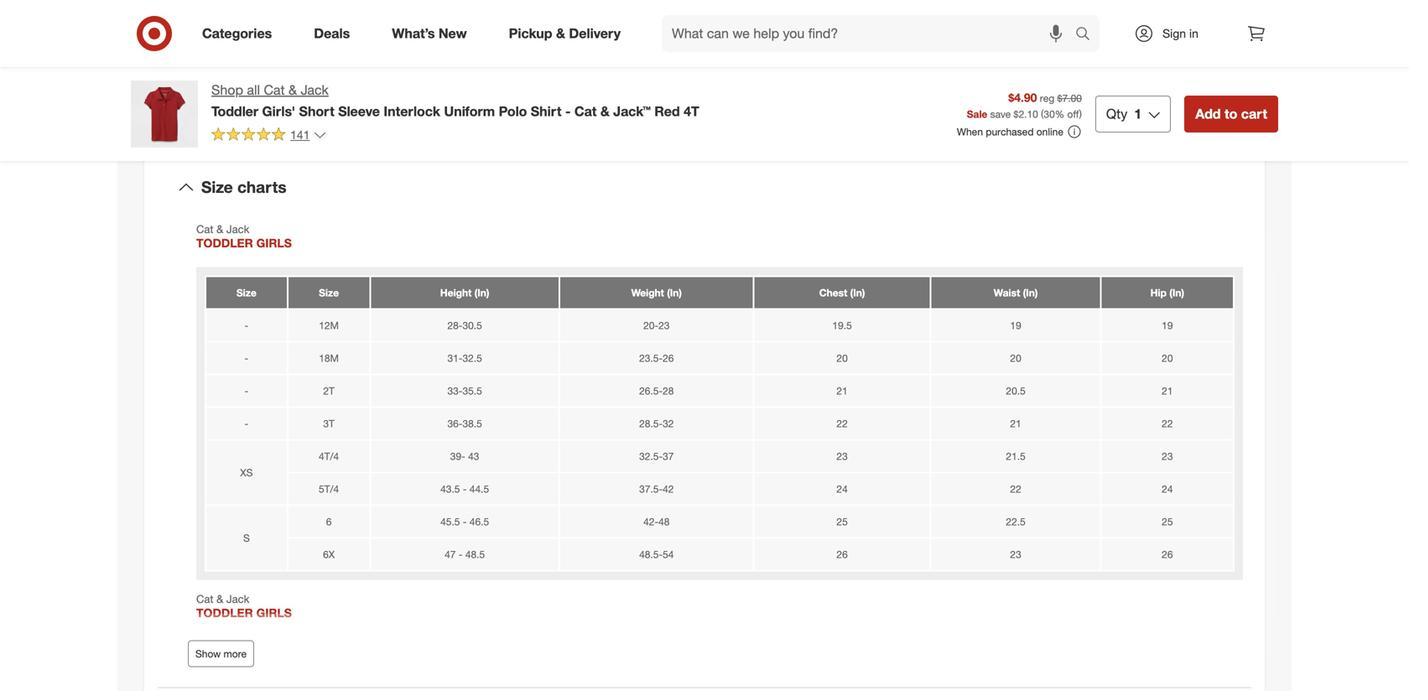 Task type: locate. For each thing, give the bounding box(es) containing it.
shirt
[[717, 53, 742, 68], [531, 103, 562, 119]]

save
[[990, 108, 1011, 120]]

online
[[1037, 125, 1064, 138]]

reg
[[1040, 92, 1055, 104]]

button down 'fabric'
[[1007, 70, 1041, 85]]

ready
[[312, 53, 342, 68]]

in right sign
[[1189, 26, 1199, 41]]

search
[[1068, 27, 1108, 43]]

0 vertical spatial sleeve
[[558, 53, 593, 68]]

1 vertical spatial polo
[[499, 103, 527, 119]]

of down shirt
[[405, 87, 415, 101]]

for up solid
[[416, 70, 430, 85]]

accents
[[565, 70, 607, 85]]

1 vertical spatial sleeve
[[338, 103, 380, 119]]

0 vertical spatial of
[[405, 87, 415, 101]]

cat up dressier
[[772, 53, 791, 68]]

uniform up own.
[[444, 103, 495, 119]]

uniform
[[645, 53, 687, 68], [444, 103, 495, 119]]

0 horizontal spatial and
[[952, 70, 972, 85]]

your little one will be ready for whatever the day brings in the short-sleeve interlock uniform polo shirt from cat & jack™. boasting a double-knit interlock fabric made from a soft cotton blend that'll keep them comfy, this uniform polo shirt for toddlers has cute button accents on the sleeves for a slightly dressier look. plus, the collared neck and three-button placket add classic style, and the yellow color coordinates with a variety of solid or patterned bottoms.
[[201, 53, 1236, 101]]

the down "that'll"
[[1202, 70, 1218, 85]]

in
[[1189, 26, 1199, 41], [492, 53, 501, 68]]

cotton
[[1138, 53, 1172, 68]]

variety
[[367, 87, 401, 101]]

and down 'blend'
[[1179, 70, 1198, 85]]

button
[[528, 70, 562, 85], [1007, 70, 1041, 85]]

one
[[253, 53, 272, 68]]

1 horizontal spatial sleeve
[[558, 53, 593, 68]]

in up 'has'
[[492, 53, 501, 68]]

show more button
[[188, 640, 254, 667]]

them
[[230, 70, 257, 85]]

What can we help you find? suggestions appear below search field
[[662, 15, 1080, 52]]

0 horizontal spatial interlock
[[384, 103, 440, 119]]

button down short-
[[528, 70, 562, 85]]

with down uniform on the left
[[332, 87, 354, 101]]

1 horizontal spatial and
[[1179, 70, 1198, 85]]

toddler
[[211, 103, 258, 119]]

that'll
[[1208, 53, 1236, 68]]

2 button from the left
[[1007, 70, 1041, 85]]

interlock down solid
[[384, 103, 440, 119]]

shirt inside "shop all cat & jack toddler girls' short sleeve interlock uniform polo shirt - cat & jack™ red 4t"
[[531, 103, 562, 119]]

0 horizontal spatial uniform
[[444, 103, 495, 119]]

& left this
[[289, 82, 297, 98]]

a left 'soft'
[[1106, 53, 1112, 68]]

for right sleeves
[[689, 70, 703, 85]]

made
[[1045, 53, 1075, 68]]

a
[[891, 53, 898, 68], [1106, 53, 1112, 68], [707, 70, 713, 85], [357, 87, 363, 101]]

from up dressier
[[745, 53, 769, 68]]

1 horizontal spatial button
[[1007, 70, 1041, 85]]

sleeve up 'an'
[[338, 103, 380, 119]]

knit
[[942, 53, 961, 68]]

size charts button
[[158, 161, 1252, 214]]

shirt up slightly
[[717, 53, 742, 68]]

deals
[[314, 25, 350, 42]]

1 horizontal spatial shirt
[[717, 53, 742, 68]]

and down knit
[[952, 70, 972, 85]]

image of toddler girls' short sleeve interlock uniform polo shirt - cat & jack™ red 4t image
[[131, 81, 198, 148]]

$7.00
[[1057, 92, 1082, 104]]

a down polo
[[357, 87, 363, 101]]

uniform inside the your little one will be ready for whatever the day brings in the short-sleeve interlock uniform polo shirt from cat & jack™. boasting a double-knit interlock fabric made from a soft cotton blend that'll keep them comfy, this uniform polo shirt for toddlers has cute button accents on the sleeves for a slightly dressier look. plus, the collared neck and three-button placket add classic style, and the yellow color coordinates with a variety of solid or patterned bottoms.
[[645, 53, 687, 68]]

0 horizontal spatial button
[[528, 70, 562, 85]]

and
[[952, 70, 972, 85], [1179, 70, 1198, 85]]

patterned
[[460, 87, 511, 101]]

1 vertical spatial of
[[423, 120, 433, 135]]

polo up 4t at left
[[690, 53, 714, 68]]

interlock up on
[[596, 53, 642, 68]]

interlock
[[964, 53, 1009, 68]]

0 horizontal spatial from
[[745, 53, 769, 68]]

the left day at top
[[414, 53, 430, 68]]

0 vertical spatial uniform
[[645, 53, 687, 68]]

the up cute
[[504, 53, 521, 68]]

all
[[247, 82, 260, 98]]

shirt down bottoms.
[[531, 103, 562, 119]]

double-
[[901, 53, 942, 68]]

1 horizontal spatial from
[[1078, 53, 1102, 68]]

polo down bottoms.
[[499, 103, 527, 119]]

1 horizontal spatial of
[[423, 120, 433, 135]]

a left slightly
[[707, 70, 713, 85]]

& right pickup
[[556, 25, 565, 42]]

classics
[[270, 120, 314, 135]]

2 horizontal spatial for
[[689, 70, 703, 85]]

0 vertical spatial with
[[332, 87, 354, 101]]

& up look.
[[794, 53, 801, 68]]

deals link
[[300, 15, 371, 52]]

an
[[343, 120, 355, 135]]

0 vertical spatial polo
[[690, 53, 714, 68]]

will
[[276, 53, 292, 68]]

interlock inside the your little one will be ready for whatever the day brings in the short-sleeve interlock uniform polo shirt from cat & jack™. boasting a double-knit interlock fabric made from a soft cotton blend that'll keep them comfy, this uniform polo shirt for toddlers has cute button accents on the sleeves for a slightly dressier look. plus, the collared neck and three-button placket add classic style, and the yellow color coordinates with a variety of solid or patterned bottoms.
[[596, 53, 642, 68]]

1 vertical spatial interlock
[[384, 103, 440, 119]]

pickup & delivery link
[[495, 15, 642, 52]]

what's new
[[392, 25, 467, 42]]

0 vertical spatial shirt
[[717, 53, 742, 68]]

uniform up sleeves
[[645, 53, 687, 68]]

classic
[[1109, 70, 1145, 85]]

with inside the your little one will be ready for whatever the day brings in the short-sleeve interlock uniform polo shirt from cat & jack™. boasting a double-knit interlock fabric made from a soft cotton blend that'll keep them comfy, this uniform polo shirt for toddlers has cute button accents on the sleeves for a slightly dressier look. plus, the collared neck and three-button placket add classic style, and the yellow color coordinates with a variety of solid or patterned bottoms.
[[332, 87, 354, 101]]

2.10
[[1019, 108, 1038, 120]]

of
[[405, 87, 415, 101], [423, 120, 433, 135]]

0 horizontal spatial shirt
[[531, 103, 562, 119]]

slightly
[[716, 70, 753, 85]]

qty 1
[[1106, 106, 1142, 122]]

&
[[556, 25, 565, 42], [794, 53, 801, 68], [289, 82, 297, 98], [600, 103, 610, 119], [223, 120, 230, 135]]

1 horizontal spatial interlock
[[596, 53, 642, 68]]

fabric
[[1012, 53, 1042, 68]]

polo
[[690, 53, 714, 68], [499, 103, 527, 119]]

blend
[[1175, 53, 1205, 68]]

for up uniform on the left
[[345, 53, 359, 68]]

the
[[414, 53, 430, 68], [504, 53, 521, 68], [627, 70, 643, 85], [858, 70, 875, 85], [1202, 70, 1218, 85]]

short
[[299, 103, 334, 119]]

& inside 'link'
[[556, 25, 565, 42]]

0 vertical spatial interlock
[[596, 53, 642, 68]]

add
[[1085, 70, 1106, 85]]

1 and from the left
[[952, 70, 972, 85]]

4t
[[684, 103, 699, 119]]

1 vertical spatial shirt
[[531, 103, 562, 119]]

uniform
[[320, 70, 360, 85]]

style,
[[1148, 70, 1175, 85]]

shirt inside the your little one will be ready for whatever the day brings in the short-sleeve interlock uniform polo shirt from cat & jack™. boasting a double-knit interlock fabric made from a soft cotton blend that'll keep them comfy, this uniform polo shirt for toddlers has cute button accents on the sleeves for a slightly dressier look. plus, the collared neck and three-button placket add classic style, and the yellow color coordinates with a variety of solid or patterned bottoms.
[[717, 53, 742, 68]]

of left their
[[423, 120, 433, 135]]

a up collared
[[891, 53, 898, 68]]

0 vertical spatial in
[[1189, 26, 1199, 41]]

0 horizontal spatial sleeve
[[338, 103, 380, 119]]

1 button from the left
[[528, 70, 562, 85]]

with down short
[[318, 120, 339, 135]]

0 horizontal spatial of
[[405, 87, 415, 101]]

1 vertical spatial uniform
[[444, 103, 495, 119]]

sleeve up accents
[[558, 53, 593, 68]]

0 horizontal spatial polo
[[499, 103, 527, 119]]

1 horizontal spatial uniform
[[645, 53, 687, 68]]

& down toddler
[[223, 120, 230, 135]]

add to cart button
[[1185, 96, 1278, 133]]

1 horizontal spatial in
[[1189, 26, 1199, 41]]

1 horizontal spatial polo
[[690, 53, 714, 68]]

(
[[1041, 108, 1044, 120]]

add
[[1195, 106, 1221, 122]]

sign in link
[[1120, 15, 1225, 52]]

off
[[1067, 108, 1079, 120]]

shirt
[[389, 70, 413, 85]]

from up add
[[1078, 53, 1102, 68]]

when
[[957, 125, 983, 138]]

$4.90 reg $7.00 sale save $ 2.10 ( 30 % off )
[[967, 90, 1082, 120]]

$4.90
[[1009, 90, 1037, 105]]

0 horizontal spatial in
[[492, 53, 501, 68]]

1 vertical spatial in
[[492, 53, 501, 68]]



Task type: vqa. For each thing, say whether or not it's contained in the screenshot.
the right The Results
no



Task type: describe. For each thing, give the bounding box(es) containing it.
1 vertical spatial with
[[318, 120, 339, 135]]

& left jack™
[[600, 103, 610, 119]]

yellow
[[201, 87, 234, 101]]

shop
[[211, 82, 243, 98]]

cat inside the your little one will be ready for whatever the day brings in the short-sleeve interlock uniform polo shirt from cat & jack™. boasting a double-knit interlock fabric made from a soft cotton blend that'll keep them comfy, this uniform polo shirt for toddlers has cute button accents on the sleeves for a slightly dressier look. plus, the collared neck and three-button placket add classic style, and the yellow color coordinates with a variety of solid or patterned bottoms.
[[772, 53, 791, 68]]

cat & jack™: classics with an imagination of their own.
[[201, 120, 487, 135]]

search button
[[1068, 15, 1108, 55]]

sign
[[1163, 26, 1186, 41]]

size charts
[[201, 177, 286, 197]]

comfy,
[[260, 70, 295, 85]]

your
[[201, 53, 225, 68]]

1 from from the left
[[745, 53, 769, 68]]

keep
[[201, 70, 227, 85]]

girls'
[[262, 103, 295, 119]]

in inside the your little one will be ready for whatever the day brings in the short-sleeve interlock uniform polo shirt from cat & jack™. boasting a double-knit interlock fabric made from a soft cotton blend that'll keep them comfy, this uniform polo shirt for toddlers has cute button accents on the sleeves for a slightly dressier look. plus, the collared neck and three-button placket add classic style, and the yellow color coordinates with a variety of solid or patterned bottoms.
[[492, 53, 501, 68]]

three-
[[975, 70, 1007, 85]]

30
[[1044, 108, 1055, 120]]

has
[[480, 70, 498, 85]]

1 horizontal spatial for
[[416, 70, 430, 85]]

cute
[[502, 70, 525, 85]]

sleeves
[[647, 70, 686, 85]]

charts
[[237, 177, 286, 197]]

-
[[565, 103, 571, 119]]

)
[[1079, 108, 1082, 120]]

purchased
[[986, 125, 1034, 138]]

shop all cat & jack toddler girls' short sleeve interlock uniform polo shirt - cat & jack™ red 4t
[[211, 82, 699, 119]]

placket
[[1044, 70, 1082, 85]]

dressier
[[756, 70, 798, 85]]

cat right -
[[575, 103, 597, 119]]

imagination
[[359, 120, 419, 135]]

141
[[290, 127, 310, 142]]

show more
[[195, 647, 247, 660]]

look.
[[801, 70, 826, 85]]

2 from from the left
[[1078, 53, 1102, 68]]

2 and from the left
[[1179, 70, 1198, 85]]

categories
[[202, 25, 272, 42]]

or
[[446, 87, 457, 101]]

cart
[[1241, 106, 1267, 122]]

the down boasting
[[858, 70, 875, 85]]

be
[[296, 53, 309, 68]]

coordinates
[[267, 87, 329, 101]]

jack™.
[[805, 53, 838, 68]]

& inside the your little one will be ready for whatever the day brings in the short-sleeve interlock uniform polo shirt from cat & jack™. boasting a double-knit interlock fabric made from a soft cotton blend that'll keep them comfy, this uniform polo shirt for toddlers has cute button accents on the sleeves for a slightly dressier look. plus, the collared neck and three-button placket add classic style, and the yellow color coordinates with a variety of solid or patterned bottoms.
[[794, 53, 801, 68]]

new
[[439, 25, 467, 42]]

add to cart
[[1195, 106, 1267, 122]]

sign in
[[1163, 26, 1199, 41]]

141 link
[[211, 127, 327, 146]]

polo inside "shop all cat & jack toddler girls' short sleeve interlock uniform polo shirt - cat & jack™ red 4t"
[[499, 103, 527, 119]]

of inside the your little one will be ready for whatever the day brings in the short-sleeve interlock uniform polo shirt from cat & jack™. boasting a double-knit interlock fabric made from a soft cotton blend that'll keep them comfy, this uniform polo shirt for toddlers has cute button accents on the sleeves for a slightly dressier look. plus, the collared neck and three-button placket add classic style, and the yellow color coordinates with a variety of solid or patterned bottoms.
[[405, 87, 415, 101]]

collared
[[878, 70, 920, 85]]

sleeve inside "shop all cat & jack toddler girls' short sleeve interlock uniform polo shirt - cat & jack™ red 4t"
[[338, 103, 380, 119]]

1
[[1134, 106, 1142, 122]]

pickup
[[509, 25, 552, 42]]

polo inside the your little one will be ready for whatever the day brings in the short-sleeve interlock uniform polo shirt from cat & jack™. boasting a double-knit interlock fabric made from a soft cotton blend that'll keep them comfy, this uniform polo shirt for toddlers has cute button accents on the sleeves for a slightly dressier look. plus, the collared neck and three-button placket add classic style, and the yellow color coordinates with a variety of solid or patterned bottoms.
[[690, 53, 714, 68]]

cat right all on the top left of the page
[[264, 82, 285, 98]]

when purchased online
[[957, 125, 1064, 138]]

size
[[201, 177, 233, 197]]

polo
[[363, 70, 386, 85]]

0 horizontal spatial for
[[345, 53, 359, 68]]

jack™:
[[234, 120, 267, 135]]

to
[[1225, 106, 1238, 122]]

interlock inside "shop all cat & jack toddler girls' short sleeve interlock uniform polo shirt - cat & jack™ red 4t"
[[384, 103, 440, 119]]

plus,
[[830, 70, 855, 85]]

sleeve inside the your little one will be ready for whatever the day brings in the short-sleeve interlock uniform polo shirt from cat & jack™. boasting a double-knit interlock fabric made from a soft cotton blend that'll keep them comfy, this uniform polo shirt for toddlers has cute button accents on the sleeves for a slightly dressier look. plus, the collared neck and three-button placket add classic style, and the yellow color coordinates with a variety of solid or patterned bottoms.
[[558, 53, 593, 68]]

boasting
[[842, 53, 888, 68]]

on
[[610, 70, 623, 85]]

qty
[[1106, 106, 1128, 122]]

what's
[[392, 25, 435, 42]]

bottoms.
[[515, 87, 561, 101]]

short-
[[524, 53, 558, 68]]

%
[[1055, 108, 1065, 120]]

cat down toddler
[[201, 120, 220, 135]]

brings
[[456, 53, 489, 68]]

toddlers
[[433, 70, 476, 85]]

more
[[224, 647, 247, 660]]

little
[[228, 53, 249, 68]]

sale
[[967, 108, 988, 120]]

day
[[433, 53, 452, 68]]

neck
[[923, 70, 949, 85]]

delivery
[[569, 25, 621, 42]]

show
[[195, 647, 221, 660]]

solid
[[418, 87, 443, 101]]

their
[[436, 120, 459, 135]]

the right on
[[627, 70, 643, 85]]

uniform inside "shop all cat & jack toddler girls' short sleeve interlock uniform polo shirt - cat & jack™ red 4t"
[[444, 103, 495, 119]]

what's new link
[[378, 15, 488, 52]]

whatever
[[362, 53, 410, 68]]

jack™
[[613, 103, 651, 119]]

$
[[1014, 108, 1019, 120]]

own.
[[463, 120, 487, 135]]



